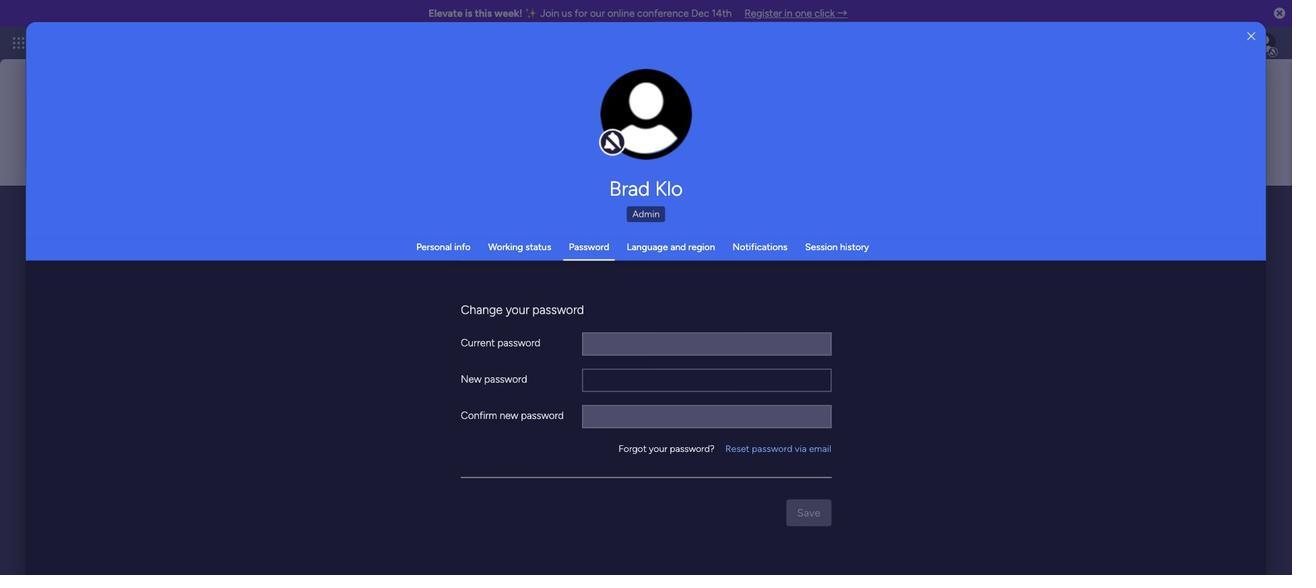 Task type: locate. For each thing, give the bounding box(es) containing it.
None field
[[154, 192, 1238, 220]]

your
[[506, 302, 529, 317], [649, 443, 667, 455]]

brad klo image
[[1254, 32, 1276, 54]]

region
[[688, 241, 715, 253]]

history
[[840, 241, 869, 253]]

forgot
[[619, 443, 647, 455]]

password for new password
[[484, 374, 527, 386]]

1 vertical spatial your
[[649, 443, 667, 455]]

brad klo
[[609, 177, 683, 201]]

current password
[[461, 337, 541, 349]]

current
[[461, 337, 495, 349]]

one
[[795, 7, 812, 20]]

0 vertical spatial your
[[506, 302, 529, 317]]

change for change your password
[[461, 302, 503, 317]]

change profile picture
[[618, 122, 675, 143]]

session
[[805, 241, 838, 253]]

1 horizontal spatial change
[[618, 122, 648, 132]]

language
[[627, 241, 668, 253]]

change profile picture button
[[601, 69, 692, 160]]

reset password via email link
[[725, 443, 831, 456]]

confirm new password
[[461, 410, 564, 422]]

change up current
[[461, 302, 503, 317]]

via
[[795, 443, 807, 455]]

password
[[532, 302, 584, 317], [497, 337, 541, 349], [484, 374, 527, 386], [521, 410, 564, 422], [752, 443, 793, 455]]

your right forgot
[[649, 443, 667, 455]]

1 horizontal spatial your
[[649, 443, 667, 455]]

select product image
[[12, 36, 26, 50]]

password?
[[670, 443, 715, 455]]

password
[[569, 241, 609, 253]]

1 vertical spatial change
[[461, 302, 503, 317]]

new
[[461, 374, 482, 386]]

profile
[[650, 122, 675, 132]]

email
[[809, 443, 831, 455]]

personal info link
[[416, 241, 471, 253]]

us
[[562, 7, 572, 20]]

change
[[618, 122, 648, 132], [461, 302, 503, 317]]

change inside change profile picture
[[618, 122, 648, 132]]

0 horizontal spatial change
[[461, 302, 503, 317]]

0 vertical spatial change
[[618, 122, 648, 132]]

is
[[465, 7, 472, 20]]

Current password password field
[[582, 333, 831, 356]]

change up picture
[[618, 122, 648, 132]]

0 horizontal spatial your
[[506, 302, 529, 317]]

this
[[475, 7, 492, 20]]

reset password via email
[[725, 443, 831, 455]]

forgot your password?
[[619, 443, 715, 455]]

elevate
[[428, 7, 463, 20]]

→
[[837, 7, 848, 20]]

New password password field
[[582, 369, 831, 392]]

your up current password
[[506, 302, 529, 317]]

language and region link
[[627, 241, 715, 253]]



Task type: describe. For each thing, give the bounding box(es) containing it.
reset
[[725, 443, 750, 455]]

admin
[[632, 208, 660, 220]]

your for change
[[506, 302, 529, 317]]

status
[[525, 241, 551, 253]]

klo
[[655, 177, 683, 201]]

dec
[[691, 7, 709, 20]]

info
[[454, 241, 471, 253]]

in
[[785, 7, 793, 20]]

register in one click →
[[745, 7, 848, 20]]

session history link
[[805, 241, 869, 253]]

join
[[540, 7, 559, 20]]

language and region
[[627, 241, 715, 253]]

close image
[[1247, 31, 1255, 41]]

register
[[745, 7, 782, 20]]

password for reset password via email
[[752, 443, 793, 455]]

working
[[488, 241, 523, 253]]

click
[[815, 7, 835, 20]]

brad klo button
[[461, 177, 831, 201]]

working status link
[[488, 241, 551, 253]]

register in one click → link
[[745, 7, 848, 20]]

new password
[[461, 374, 527, 386]]

confirm
[[461, 410, 497, 422]]

conference
[[637, 7, 689, 20]]

your for forgot
[[649, 443, 667, 455]]

14th
[[712, 7, 732, 20]]

change your password
[[461, 302, 584, 317]]

password link
[[569, 241, 609, 253]]

week!
[[494, 7, 522, 20]]

elevate is this week! ✨ join us for our online conference dec 14th
[[428, 7, 732, 20]]

online
[[607, 7, 635, 20]]

✨
[[525, 7, 538, 20]]

brad
[[609, 177, 650, 201]]

personal
[[416, 241, 452, 253]]

personal info
[[416, 241, 471, 253]]

notifications link
[[733, 241, 788, 253]]

change for change profile picture
[[618, 122, 648, 132]]

and
[[670, 241, 686, 253]]

Confirm new password password field
[[582, 406, 831, 428]]

picture
[[633, 133, 660, 143]]

new
[[500, 410, 518, 422]]

session history
[[805, 241, 869, 253]]

for
[[575, 7, 588, 20]]

password for current password
[[497, 337, 541, 349]]

notifications
[[733, 241, 788, 253]]

working status
[[488, 241, 551, 253]]

our
[[590, 7, 605, 20]]



Task type: vqa. For each thing, say whether or not it's contained in the screenshot.
From inside the This integration app allows users to smoothly sync data from monday.com to SAP in user's daily work
no



